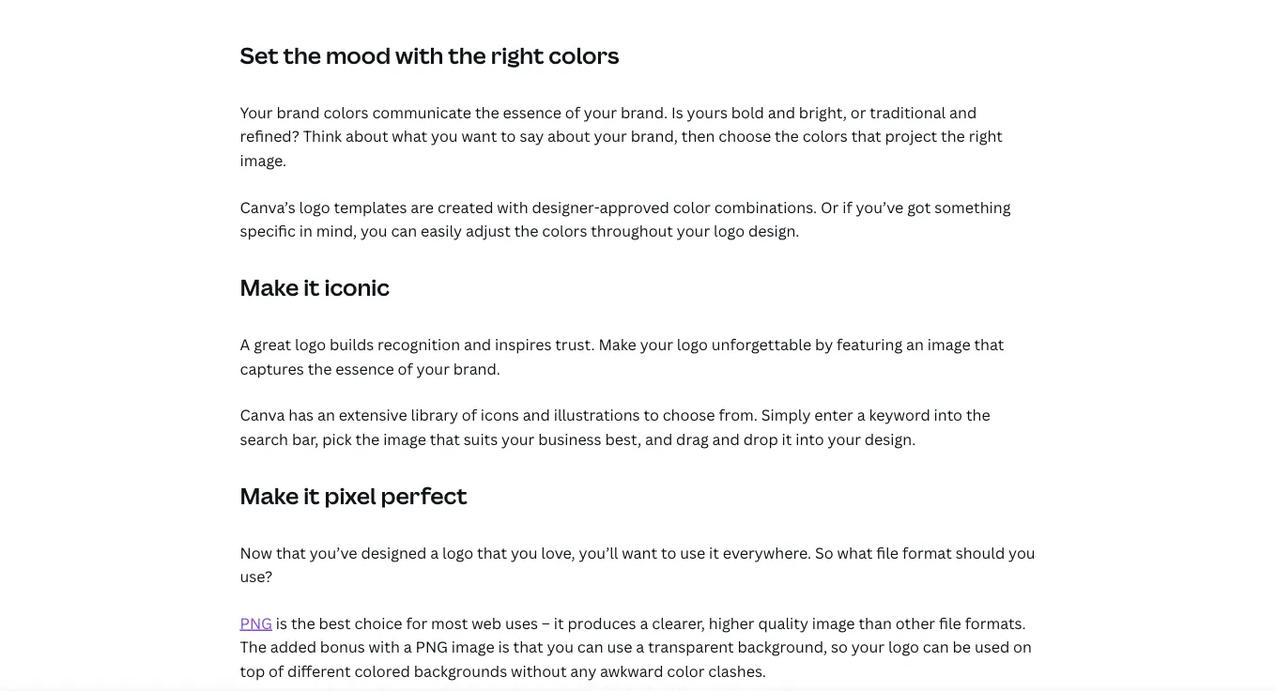 Task type: locate. For each thing, give the bounding box(es) containing it.
1 vertical spatial an
[[317, 405, 335, 425]]

1 vertical spatial color
[[667, 661, 705, 681]]

it inside now that you've designed a logo that you love, you'll want to use it everywhere. so what file format should you use?
[[709, 542, 719, 562]]

use up awkward
[[607, 637, 632, 657]]

by
[[815, 334, 833, 354]]

you down –
[[547, 637, 574, 657]]

a right enter
[[857, 405, 866, 425]]

logo down other
[[888, 637, 919, 657]]

with up communicate
[[395, 40, 444, 70]]

0 vertical spatial an
[[906, 334, 924, 354]]

it inside canva has an extensive library of icons and illustrations to choose from. simply enter a keyword into the search bar, pick the image that suits your business best, and drag and drop it into your design.
[[782, 429, 792, 449]]

1 vertical spatial use
[[607, 637, 632, 657]]

a left clearer,
[[640, 613, 648, 633]]

brand. up brand,
[[621, 102, 668, 122]]

a up awkward
[[636, 637, 644, 657]]

0 horizontal spatial into
[[796, 429, 824, 449]]

design. down keyword
[[865, 429, 916, 449]]

0 vertical spatial want
[[462, 126, 497, 146]]

mind,
[[316, 221, 357, 241]]

0 vertical spatial what
[[392, 126, 428, 146]]

your down than
[[852, 637, 885, 657]]

0 horizontal spatial to
[[501, 126, 516, 146]]

0 vertical spatial essence
[[503, 102, 562, 122]]

communicate
[[372, 102, 471, 122]]

1 vertical spatial you've
[[310, 542, 357, 562]]

1 horizontal spatial you've
[[856, 197, 904, 217]]

file left format
[[876, 542, 899, 562]]

1 horizontal spatial design.
[[865, 429, 916, 449]]

color
[[673, 197, 711, 217], [667, 661, 705, 681]]

the
[[240, 637, 267, 657]]

1 horizontal spatial to
[[644, 405, 659, 425]]

0 horizontal spatial brand.
[[453, 358, 500, 378]]

brand. up 'icons'
[[453, 358, 500, 378]]

your down 'icons'
[[502, 429, 535, 449]]

with inside canva's logo templates are created with designer-approved color combinations. or if you've got something specific in mind, you can easily adjust the colors throughout your logo design.
[[497, 197, 528, 217]]

that inside canva has an extensive library of icons and illustrations to choose from. simply enter a keyword into the search bar, pick the image that suits your business best, and drag and drop it into your design.
[[430, 429, 460, 449]]

file inside now that you've designed a logo that you love, you'll want to use it everywhere. so what file format should you use?
[[876, 542, 899, 562]]

essence down builds
[[336, 358, 394, 378]]

1 vertical spatial into
[[796, 429, 824, 449]]

1 vertical spatial essence
[[336, 358, 394, 378]]

0 vertical spatial you've
[[856, 197, 904, 217]]

1 vertical spatial with
[[497, 197, 528, 217]]

0 horizontal spatial about
[[345, 126, 388, 146]]

about
[[345, 126, 388, 146], [548, 126, 590, 146]]

0 vertical spatial make
[[240, 272, 299, 302]]

1 vertical spatial png
[[416, 637, 448, 657]]

1 horizontal spatial about
[[548, 126, 590, 146]]

0 vertical spatial into
[[934, 405, 963, 425]]

0 horizontal spatial use
[[607, 637, 632, 657]]

is down web
[[498, 637, 510, 657]]

0 horizontal spatial an
[[317, 405, 335, 425]]

different
[[287, 661, 351, 681]]

image right featuring at the right of page
[[928, 334, 971, 354]]

want left say
[[462, 126, 497, 146]]

0 vertical spatial choose
[[719, 126, 771, 146]]

what down communicate
[[392, 126, 428, 146]]

logo
[[299, 197, 330, 217], [714, 221, 745, 241], [295, 334, 326, 354], [677, 334, 708, 354], [442, 542, 473, 562], [888, 637, 919, 657]]

approved
[[600, 197, 669, 217]]

you down communicate
[[431, 126, 458, 146]]

0 vertical spatial is
[[276, 613, 287, 633]]

0 vertical spatial use
[[680, 542, 705, 562]]

0 horizontal spatial design.
[[748, 221, 800, 241]]

the right adjust on the top of the page
[[514, 221, 538, 241]]

1 vertical spatial right
[[969, 126, 1003, 146]]

1 vertical spatial file
[[939, 613, 961, 633]]

choose up drag
[[663, 405, 715, 425]]

png down for
[[416, 637, 448, 657]]

0 horizontal spatial what
[[392, 126, 428, 146]]

what
[[392, 126, 428, 146], [837, 542, 873, 562]]

bold
[[731, 102, 764, 122]]

brand.
[[621, 102, 668, 122], [453, 358, 500, 378]]

it left iconic
[[303, 272, 320, 302]]

without
[[511, 661, 567, 681]]

the inside a great logo builds recognition and inspires trust. make your logo unforgettable by featuring an image that captures the essence of your brand.
[[308, 358, 332, 378]]

1 horizontal spatial choose
[[719, 126, 771, 146]]

image inside a great logo builds recognition and inspires trust. make your logo unforgettable by featuring an image that captures the essence of your brand.
[[928, 334, 971, 354]]

you've inside canva's logo templates are created with designer-approved color combinations. or if you've got something specific in mind, you can easily adjust the colors throughout your logo design.
[[856, 197, 904, 217]]

use
[[680, 542, 705, 562], [607, 637, 632, 657]]

an right has
[[317, 405, 335, 425]]

png up 'the'
[[240, 613, 272, 633]]

what right so
[[837, 542, 873, 562]]

a
[[240, 334, 250, 354]]

about right say
[[548, 126, 590, 146]]

0 horizontal spatial essence
[[336, 358, 394, 378]]

right
[[491, 40, 544, 70], [969, 126, 1003, 146]]

it inside is the best choice for most web uses – it produces a clearer, higher quality image than other file formats. the added bonus with a png image is that you can use a transparent background, so your logo can be used on top of different colored backgrounds without any awkward color clashes.
[[554, 613, 564, 633]]

an right featuring at the right of page
[[906, 334, 924, 354]]

your down enter
[[828, 429, 861, 449]]

and left inspires
[[464, 334, 491, 354]]

0 horizontal spatial want
[[462, 126, 497, 146]]

illustrations
[[554, 405, 640, 425]]

the
[[283, 40, 321, 70], [448, 40, 486, 70], [475, 102, 499, 122], [775, 126, 799, 146], [941, 126, 965, 146], [514, 221, 538, 241], [308, 358, 332, 378], [966, 405, 990, 425], [355, 429, 380, 449], [291, 613, 315, 633]]

png inside is the best choice for most web uses – it produces a clearer, higher quality image than other file formats. the added bonus with a png image is that you can use a transparent background, so your logo can be used on top of different colored backgrounds without any awkward color clashes.
[[416, 637, 448, 657]]

choice
[[355, 613, 402, 633]]

of inside a great logo builds recognition and inspires trust. make your logo unforgettable by featuring an image that captures the essence of your brand.
[[398, 358, 413, 378]]

1 horizontal spatial what
[[837, 542, 873, 562]]

used
[[975, 637, 1010, 657]]

right up say
[[491, 40, 544, 70]]

0 horizontal spatial right
[[491, 40, 544, 70]]

transparent
[[648, 637, 734, 657]]

you down templates
[[361, 221, 387, 241]]

to inside your brand colors communicate the essence of your brand. is yours bold and bright, or traditional and refined? think about what you want to say about your brand, then choose the colors that project the right image.
[[501, 126, 516, 146]]

can
[[391, 221, 417, 241], [577, 637, 603, 657], [923, 637, 949, 657]]

think
[[303, 126, 342, 146]]

1 horizontal spatial use
[[680, 542, 705, 562]]

png
[[240, 613, 272, 633], [416, 637, 448, 657]]

color down transparent
[[667, 661, 705, 681]]

of inside your brand colors communicate the essence of your brand. is yours bold and bright, or traditional and refined? think about what you want to say about your brand, then choose the colors that project the right image.
[[565, 102, 580, 122]]

2 horizontal spatial to
[[661, 542, 676, 562]]

search
[[240, 429, 288, 449]]

1 horizontal spatial want
[[622, 542, 657, 562]]

colors down designer-
[[542, 221, 587, 241]]

an inside canva has an extensive library of icons and illustrations to choose from. simply enter a keyword into the search bar, pick the image that suits your business best, and drag and drop it into your design.
[[317, 405, 335, 425]]

now that you've designed a logo that you love, you'll want to use it everywhere. so what file format should you use?
[[240, 542, 1035, 586]]

your right the throughout
[[677, 221, 710, 241]]

color inside canva's logo templates are created with designer-approved color combinations. or if you've got something specific in mind, you can easily adjust the colors throughout your logo design.
[[673, 197, 711, 217]]

logo right designed on the bottom of page
[[442, 542, 473, 562]]

0 horizontal spatial you've
[[310, 542, 357, 562]]

0 vertical spatial color
[[673, 197, 711, 217]]

2 vertical spatial to
[[661, 542, 676, 562]]

0 horizontal spatial is
[[276, 613, 287, 633]]

colored
[[354, 661, 410, 681]]

the up communicate
[[448, 40, 486, 70]]

logo inside is the best choice for most web uses – it produces a clearer, higher quality image than other file formats. the added bonus with a png image is that you can use a transparent background, so your logo can be used on top of different colored backgrounds without any awkward color clashes.
[[888, 637, 919, 657]]

1 horizontal spatial brand.
[[621, 102, 668, 122]]

clashes.
[[708, 661, 766, 681]]

2 vertical spatial with
[[369, 637, 400, 657]]

0 vertical spatial file
[[876, 542, 899, 562]]

a
[[857, 405, 866, 425], [430, 542, 439, 562], [640, 613, 648, 633], [403, 637, 412, 657], [636, 637, 644, 657]]

file up be
[[939, 613, 961, 633]]

that inside is the best choice for most web uses – it produces a clearer, higher quality image than other file formats. the added bonus with a png image is that you can use a transparent background, so your logo can be used on top of different colored backgrounds without any awkward color clashes.
[[513, 637, 543, 657]]

logo down combinations.
[[714, 221, 745, 241]]

1 horizontal spatial png
[[416, 637, 448, 657]]

file
[[876, 542, 899, 562], [939, 613, 961, 633]]

can up any
[[577, 637, 603, 657]]

want right you'll
[[622, 542, 657, 562]]

1 about from the left
[[345, 126, 388, 146]]

the right keyword
[[966, 405, 990, 425]]

into right keyword
[[934, 405, 963, 425]]

and right traditional
[[950, 102, 977, 122]]

1 horizontal spatial into
[[934, 405, 963, 425]]

you
[[431, 126, 458, 146], [361, 221, 387, 241], [511, 542, 538, 562], [1009, 542, 1035, 562], [547, 637, 574, 657]]

the inside is the best choice for most web uses – it produces a clearer, higher quality image than other file formats. the added bonus with a png image is that you can use a transparent background, so your logo can be used on top of different colored backgrounds without any awkward color clashes.
[[291, 613, 315, 633]]

you inside your brand colors communicate the essence of your brand. is yours bold and bright, or traditional and refined? think about what you want to say about your brand, then choose the colors that project the right image.
[[431, 126, 458, 146]]

you've
[[856, 197, 904, 217], [310, 542, 357, 562]]

2 about from the left
[[548, 126, 590, 146]]

it left pixel
[[303, 480, 320, 510]]

it right –
[[554, 613, 564, 633]]

1 vertical spatial brand.
[[453, 358, 500, 378]]

logo right great
[[295, 334, 326, 354]]

it
[[303, 272, 320, 302], [782, 429, 792, 449], [303, 480, 320, 510], [709, 542, 719, 562], [554, 613, 564, 633]]

0 vertical spatial brand.
[[621, 102, 668, 122]]

your
[[584, 102, 617, 122], [594, 126, 627, 146], [677, 221, 710, 241], [640, 334, 673, 354], [417, 358, 450, 378], [502, 429, 535, 449], [828, 429, 861, 449], [852, 637, 885, 657]]

1 horizontal spatial file
[[939, 613, 961, 633]]

or
[[821, 197, 839, 217]]

you'll
[[579, 542, 618, 562]]

canva has an extensive library of icons and illustrations to choose from. simply enter a keyword into the search bar, pick the image that suits your business best, and drag and drop it into your design.
[[240, 405, 990, 449]]

into
[[934, 405, 963, 425], [796, 429, 824, 449]]

with
[[395, 40, 444, 70], [497, 197, 528, 217], [369, 637, 400, 657]]

adjust
[[466, 221, 511, 241]]

so
[[815, 542, 834, 562]]

essence up say
[[503, 102, 562, 122]]

your brand colors communicate the essence of your brand. is yours bold and bright, or traditional and refined? think about what you want to say about your brand, then choose the colors that project the right image.
[[240, 102, 1003, 170]]

with up colored
[[369, 637, 400, 657]]

make down 'search'
[[240, 480, 299, 510]]

about right think
[[345, 126, 388, 146]]

0 horizontal spatial can
[[391, 221, 417, 241]]

suits
[[464, 429, 498, 449]]

1 vertical spatial make
[[599, 334, 637, 354]]

and
[[768, 102, 795, 122], [950, 102, 977, 122], [464, 334, 491, 354], [523, 405, 550, 425], [645, 429, 673, 449], [712, 429, 740, 449]]

it left everywhere.
[[709, 542, 719, 562]]

right up the "something"
[[969, 126, 1003, 146]]

on
[[1013, 637, 1032, 657]]

make it iconic
[[240, 272, 390, 302]]

0 horizontal spatial png
[[240, 613, 272, 633]]

in
[[299, 221, 313, 241]]

to left say
[[501, 126, 516, 146]]

that
[[851, 126, 881, 146], [974, 334, 1004, 354], [430, 429, 460, 449], [276, 542, 306, 562], [477, 542, 507, 562], [513, 637, 543, 657]]

higher
[[709, 613, 755, 633]]

0 vertical spatial png
[[240, 613, 272, 633]]

can down the are
[[391, 221, 417, 241]]

your right trust.
[[640, 334, 673, 354]]

that inside your brand colors communicate the essence of your brand. is yours bold and bright, or traditional and refined? think about what you want to say about your brand, then choose the colors that project the right image.
[[851, 126, 881, 146]]

what inside now that you've designed a logo that you love, you'll want to use it everywhere. so what file format should you use?
[[837, 542, 873, 562]]

colors up your brand colors communicate the essence of your brand. is yours bold and bright, or traditional and refined? think about what you want to say about your brand, then choose the colors that project the right image.
[[549, 40, 619, 70]]

image down library
[[383, 429, 426, 449]]

you've right the if
[[856, 197, 904, 217]]

choose
[[719, 126, 771, 146], [663, 405, 715, 425]]

from.
[[719, 405, 758, 425]]

right inside your brand colors communicate the essence of your brand. is yours bold and bright, or traditional and refined? think about what you want to say about your brand, then choose the colors that project the right image.
[[969, 126, 1003, 146]]

icons
[[481, 405, 519, 425]]

then
[[682, 126, 715, 146]]

the down builds
[[308, 358, 332, 378]]

the up added
[[291, 613, 315, 633]]

you've down pixel
[[310, 542, 357, 562]]

a down for
[[403, 637, 412, 657]]

color inside is the best choice for most web uses – it produces a clearer, higher quality image than other file formats. the added bonus with a png image is that you can use a transparent background, so your logo can be used on top of different colored backgrounds without any awkward color clashes.
[[667, 661, 705, 681]]

set the mood with the right colors
[[240, 40, 619, 70]]

1 horizontal spatial an
[[906, 334, 924, 354]]

1 horizontal spatial right
[[969, 126, 1003, 146]]

2 vertical spatial make
[[240, 480, 299, 510]]

say
[[520, 126, 544, 146]]

is right png link
[[276, 613, 287, 633]]

use up clearer,
[[680, 542, 705, 562]]

2 horizontal spatial can
[[923, 637, 949, 657]]

0 vertical spatial design.
[[748, 221, 800, 241]]

essence
[[503, 102, 562, 122], [336, 358, 394, 378]]

to right you'll
[[661, 542, 676, 562]]

0 horizontal spatial file
[[876, 542, 899, 562]]

want inside now that you've designed a logo that you love, you'll want to use it everywhere. so what file format should you use?
[[622, 542, 657, 562]]

use inside now that you've designed a logo that you love, you'll want to use it everywhere. so what file format should you use?
[[680, 542, 705, 562]]

1 vertical spatial design.
[[865, 429, 916, 449]]

make for make it iconic
[[240, 272, 299, 302]]

added
[[270, 637, 316, 657]]

1 vertical spatial is
[[498, 637, 510, 657]]

color right approved
[[673, 197, 711, 217]]

and down from.
[[712, 429, 740, 449]]

design. down combinations.
[[748, 221, 800, 241]]

to inside now that you've designed a logo that you love, you'll want to use it everywhere. so what file format should you use?
[[661, 542, 676, 562]]

and right 'icons'
[[523, 405, 550, 425]]

you've inside now that you've designed a logo that you love, you'll want to use it everywhere. so what file format should you use?
[[310, 542, 357, 562]]

make right trust.
[[599, 334, 637, 354]]

a right designed on the bottom of page
[[430, 542, 439, 562]]

into down simply
[[796, 429, 824, 449]]

want
[[462, 126, 497, 146], [622, 542, 657, 562]]

to right "illustrations"
[[644, 405, 659, 425]]

it down simply
[[782, 429, 792, 449]]

1 vertical spatial want
[[622, 542, 657, 562]]

backgrounds
[[414, 661, 507, 681]]

mood
[[326, 40, 391, 70]]

1 vertical spatial to
[[644, 405, 659, 425]]

choose down bold
[[719, 126, 771, 146]]

are
[[411, 197, 434, 217]]

1 horizontal spatial essence
[[503, 102, 562, 122]]

1 vertical spatial what
[[837, 542, 873, 562]]

the up combinations.
[[775, 126, 799, 146]]

make down specific
[[240, 272, 299, 302]]

the inside canva's logo templates are created with designer-approved color combinations. or if you've got something specific in mind, you can easily adjust the colors throughout your logo design.
[[514, 221, 538, 241]]

0 horizontal spatial choose
[[663, 405, 715, 425]]

what inside your brand colors communicate the essence of your brand. is yours bold and bright, or traditional and refined? think about what you want to say about your brand, then choose the colors that project the right image.
[[392, 126, 428, 146]]

choose inside canva has an extensive library of icons and illustrations to choose from. simply enter a keyword into the search bar, pick the image that suits your business best, and drag and drop it into your design.
[[663, 405, 715, 425]]

1 vertical spatial choose
[[663, 405, 715, 425]]

0 vertical spatial to
[[501, 126, 516, 146]]

you left love,
[[511, 542, 538, 562]]

can left be
[[923, 637, 949, 657]]

with up adjust on the top of the page
[[497, 197, 528, 217]]



Task type: vqa. For each thing, say whether or not it's contained in the screenshot.
Design
no



Task type: describe. For each thing, give the bounding box(es) containing it.
produces
[[568, 613, 636, 633]]

be
[[953, 637, 971, 657]]

web
[[472, 613, 502, 633]]

colors inside canva's logo templates are created with designer-approved color combinations. or if you've got something specific in mind, you can easily adjust the colors throughout your logo design.
[[542, 221, 587, 241]]

make it pixel perfect
[[240, 480, 467, 510]]

of inside is the best choice for most web uses – it produces a clearer, higher quality image than other file formats. the added bonus with a png image is that you can use a transparent background, so your logo can be used on top of different colored backgrounds without any awkward color clashes.
[[269, 661, 284, 681]]

recognition
[[378, 334, 460, 354]]

with inside is the best choice for most web uses – it produces a clearer, higher quality image than other file formats. the added bonus with a png image is that you can use a transparent background, so your logo can be used on top of different colored backgrounds without any awkward color clashes.
[[369, 637, 400, 657]]

your inside canva's logo templates are created with designer-approved color combinations. or if you've got something specific in mind, you can easily adjust the colors throughout your logo design.
[[677, 221, 710, 241]]

essence inside your brand colors communicate the essence of your brand. is yours bold and bright, or traditional and refined? think about what you want to say about your brand, then choose the colors that project the right image.
[[503, 102, 562, 122]]

formats.
[[965, 613, 1026, 633]]

your left brand,
[[594, 126, 627, 146]]

your left is
[[584, 102, 617, 122]]

want inside your brand colors communicate the essence of your brand. is yours bold and bright, or traditional and refined? think about what you want to say about your brand, then choose the colors that project the right image.
[[462, 126, 497, 146]]

choose inside your brand colors communicate the essence of your brand. is yours bold and bright, or traditional and refined? think about what you want to say about your brand, then choose the colors that project the right image.
[[719, 126, 771, 146]]

image.
[[240, 150, 287, 170]]

the right communicate
[[475, 102, 499, 122]]

you right should
[[1009, 542, 1035, 562]]

set
[[240, 40, 279, 70]]

and left drag
[[645, 429, 673, 449]]

colors down bright,
[[803, 126, 848, 146]]

drag
[[676, 429, 709, 449]]

you inside canva's logo templates are created with designer-approved color combinations. or if you've got something specific in mind, you can easily adjust the colors throughout your logo design.
[[361, 221, 387, 241]]

make inside a great logo builds recognition and inspires trust. make your logo unforgettable by featuring an image that captures the essence of your brand.
[[599, 334, 637, 354]]

logo up in
[[299, 197, 330, 217]]

use inside is the best choice for most web uses – it produces a clearer, higher quality image than other file formats. the added bonus with a png image is that you can use a transparent background, so your logo can be used on top of different colored backgrounds without any awkward color clashes.
[[607, 637, 632, 657]]

1 horizontal spatial is
[[498, 637, 510, 657]]

or
[[851, 102, 866, 122]]

brand,
[[631, 126, 678, 146]]

0 vertical spatial with
[[395, 40, 444, 70]]

bar,
[[292, 429, 319, 449]]

format
[[902, 542, 952, 562]]

a great logo builds recognition and inspires trust. make your logo unforgettable by featuring an image that captures the essence of your brand.
[[240, 334, 1004, 378]]

colors up think
[[323, 102, 369, 122]]

a inside canva has an extensive library of icons and illustrations to choose from. simply enter a keyword into the search bar, pick the image that suits your business best, and drag and drop it into your design.
[[857, 405, 866, 425]]

png link
[[240, 613, 272, 633]]

pixel
[[324, 480, 376, 510]]

for
[[406, 613, 427, 633]]

an inside a great logo builds recognition and inspires trust. make your logo unforgettable by featuring an image that captures the essence of your brand.
[[906, 334, 924, 354]]

inspires
[[495, 334, 552, 354]]

captures
[[240, 358, 304, 378]]

great
[[254, 334, 291, 354]]

the down extensive at the left bottom of page
[[355, 429, 380, 449]]

designer-
[[532, 197, 600, 217]]

traditional
[[870, 102, 946, 122]]

image up 'so'
[[812, 613, 855, 633]]

builds
[[330, 334, 374, 354]]

make for make it pixel perfect
[[240, 480, 299, 510]]

is the best choice for most web uses – it produces a clearer, higher quality image than other file formats. the added bonus with a png image is that you can use a transparent background, so your logo can be used on top of different colored backgrounds without any awkward color clashes.
[[240, 613, 1032, 681]]

your inside is the best choice for most web uses – it produces a clearer, higher quality image than other file formats. the added bonus with a png image is that you can use a transparent background, so your logo can be used on top of different colored backgrounds without any awkward color clashes.
[[852, 637, 885, 657]]

love,
[[541, 542, 575, 562]]

has
[[289, 405, 314, 425]]

most
[[431, 613, 468, 633]]

you inside is the best choice for most web uses – it produces a clearer, higher quality image than other file formats. the added bonus with a png image is that you can use a transparent background, so your logo can be used on top of different colored backgrounds without any awkward color clashes.
[[547, 637, 574, 657]]

logo inside now that you've designed a logo that you love, you'll want to use it everywhere. so what file format should you use?
[[442, 542, 473, 562]]

awkward
[[600, 661, 663, 681]]

easily
[[421, 221, 462, 241]]

design. inside canva has an extensive library of icons and illustrations to choose from. simply enter a keyword into the search bar, pick the image that suits your business best, and drag and drop it into your design.
[[865, 429, 916, 449]]

yours
[[687, 102, 728, 122]]

a inside now that you've designed a logo that you love, you'll want to use it everywhere. so what file format should you use?
[[430, 542, 439, 562]]

–
[[542, 613, 550, 633]]

if
[[843, 197, 852, 217]]

that inside a great logo builds recognition and inspires trust. make your logo unforgettable by featuring an image that captures the essence of your brand.
[[974, 334, 1004, 354]]

specific
[[240, 221, 296, 241]]

uses
[[505, 613, 538, 633]]

use?
[[240, 566, 273, 586]]

keyword
[[869, 405, 930, 425]]

your
[[240, 102, 273, 122]]

top
[[240, 661, 265, 681]]

designed
[[361, 542, 427, 562]]

iconic
[[324, 272, 390, 302]]

now
[[240, 542, 272, 562]]

than
[[859, 613, 892, 633]]

throughout
[[591, 221, 673, 241]]

everywhere.
[[723, 542, 811, 562]]

background,
[[738, 637, 827, 657]]

brand. inside a great logo builds recognition and inspires trust. make your logo unforgettable by featuring an image that captures the essence of your brand.
[[453, 358, 500, 378]]

of inside canva has an extensive library of icons and illustrations to choose from. simply enter a keyword into the search bar, pick the image that suits your business best, and drag and drop it into your design.
[[462, 405, 477, 425]]

and inside a great logo builds recognition and inspires trust. make your logo unforgettable by featuring an image that captures the essence of your brand.
[[464, 334, 491, 354]]

so
[[831, 637, 848, 657]]

logo left unforgettable at right
[[677, 334, 708, 354]]

should
[[956, 542, 1005, 562]]

essence inside a great logo builds recognition and inspires trust. make your logo unforgettable by featuring an image that captures the essence of your brand.
[[336, 358, 394, 378]]

clearer,
[[652, 613, 705, 633]]

trust.
[[555, 334, 595, 354]]

your down "recognition"
[[417, 358, 450, 378]]

created
[[438, 197, 493, 217]]

file inside is the best choice for most web uses – it produces a clearer, higher quality image than other file formats. the added bonus with a png image is that you can use a transparent background, so your logo can be used on top of different colored backgrounds without any awkward color clashes.
[[939, 613, 961, 633]]

bright,
[[799, 102, 847, 122]]

to inside canva has an extensive library of icons and illustrations to choose from. simply enter a keyword into the search bar, pick the image that suits your business best, and drag and drop it into your design.
[[644, 405, 659, 425]]

canva's
[[240, 197, 296, 217]]

the right set
[[283, 40, 321, 70]]

pick
[[322, 429, 352, 449]]

something
[[935, 197, 1011, 217]]

featuring
[[837, 334, 903, 354]]

image inside canva has an extensive library of icons and illustrations to choose from. simply enter a keyword into the search bar, pick the image that suits your business best, and drag and drop it into your design.
[[383, 429, 426, 449]]

brand
[[277, 102, 320, 122]]

project
[[885, 126, 937, 146]]

simply
[[761, 405, 811, 425]]

refined?
[[240, 126, 299, 146]]

enter
[[814, 405, 853, 425]]

business
[[538, 429, 602, 449]]

brand. inside your brand colors communicate the essence of your brand. is yours bold and bright, or traditional and refined? think about what you want to say about your brand, then choose the colors that project the right image.
[[621, 102, 668, 122]]

the right project
[[941, 126, 965, 146]]

combinations.
[[714, 197, 817, 217]]

and right bold
[[768, 102, 795, 122]]

got
[[907, 197, 931, 217]]

design. inside canva's logo templates are created with designer-approved color combinations. or if you've got something specific in mind, you can easily adjust the colors throughout your logo design.
[[748, 221, 800, 241]]

best
[[319, 613, 351, 633]]

quality
[[758, 613, 809, 633]]

best,
[[605, 429, 642, 449]]

unforgettable
[[712, 334, 812, 354]]

drop
[[743, 429, 778, 449]]

can inside canva's logo templates are created with designer-approved color combinations. or if you've got something specific in mind, you can easily adjust the colors throughout your logo design.
[[391, 221, 417, 241]]

any
[[570, 661, 596, 681]]

canva's logo templates are created with designer-approved color combinations. or if you've got something specific in mind, you can easily adjust the colors throughout your logo design.
[[240, 197, 1011, 241]]

image up backgrounds
[[452, 637, 495, 657]]

0 vertical spatial right
[[491, 40, 544, 70]]

extensive
[[339, 405, 407, 425]]

canva
[[240, 405, 285, 425]]

1 horizontal spatial can
[[577, 637, 603, 657]]

bonus
[[320, 637, 365, 657]]

perfect
[[381, 480, 467, 510]]



